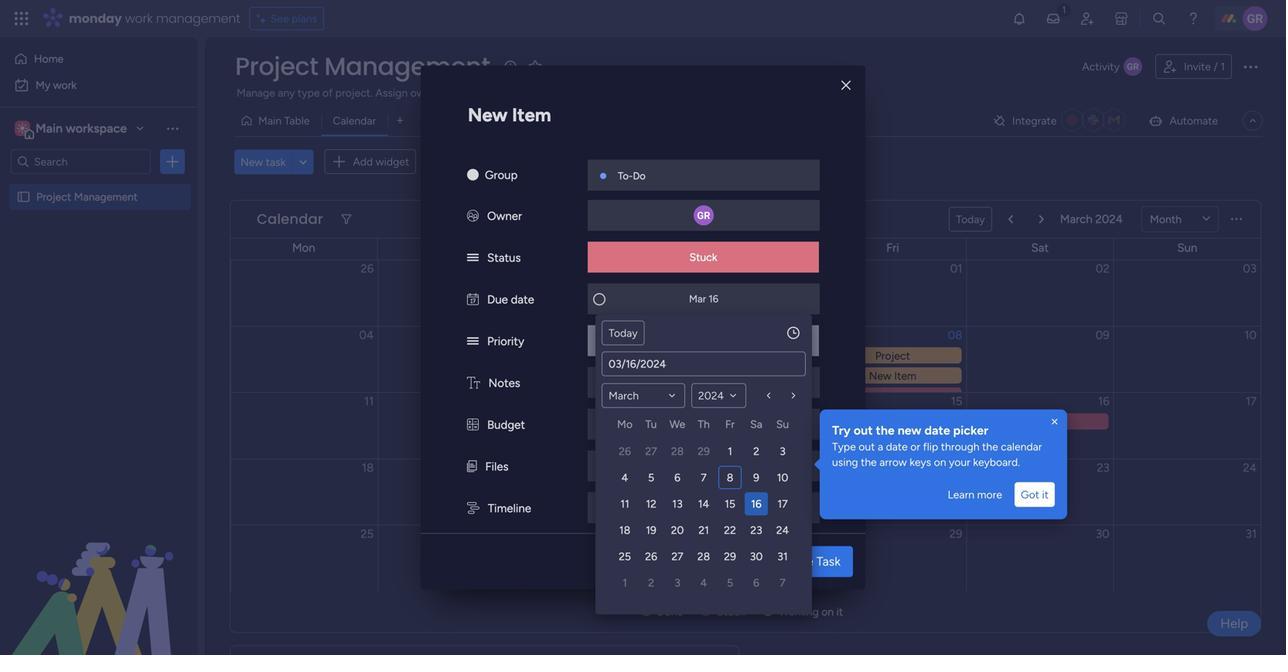 Task type: describe. For each thing, give the bounding box(es) containing it.
29 for the rightmost 29 button
[[724, 550, 736, 563]]

16 inside the new item dialog
[[709, 293, 719, 305]]

to-do
[[618, 170, 646, 182]]

public board image
[[16, 190, 31, 204]]

thursday element
[[691, 415, 717, 438]]

new for new item
[[468, 104, 508, 126]]

1 vertical spatial 5
[[727, 576, 733, 590]]

22
[[724, 524, 736, 537]]

0 horizontal spatial 28
[[671, 445, 684, 458]]

1 horizontal spatial project
[[235, 49, 318, 84]]

Date field
[[603, 352, 805, 376]]

0 vertical spatial 1 button
[[719, 440, 742, 463]]

10
[[777, 471, 789, 484]]

friday element
[[717, 415, 743, 438]]

notifications image
[[1012, 11, 1027, 26]]

dapulse numbers column image
[[467, 418, 479, 432]]

create task
[[776, 555, 841, 569]]

0 vertical spatial 5 button
[[640, 466, 663, 489]]

invite / 1 button
[[1156, 54, 1232, 79]]

23 button
[[745, 519, 768, 542]]

try
[[832, 423, 851, 438]]

main table button
[[234, 108, 321, 133]]

keyboard.
[[974, 456, 1021, 469]]

0 horizontal spatial 5
[[648, 471, 655, 484]]

1 vertical spatial 4 button
[[692, 571, 716, 595]]

we
[[670, 418, 686, 431]]

0 vertical spatial 7 button
[[692, 466, 716, 489]]

add widget
[[353, 155, 409, 168]]

help
[[1221, 616, 1249, 632]]

set
[[451, 86, 466, 99]]

2 workspace image from the left
[[17, 120, 28, 137]]

filter button
[[569, 150, 642, 174]]

and
[[515, 86, 533, 99]]

12 button
[[640, 492, 663, 516]]

1 of from the left
[[323, 86, 333, 99]]

1 vertical spatial 27 button
[[666, 545, 689, 568]]

arrow down image
[[624, 153, 642, 171]]

0 horizontal spatial today button
[[602, 321, 645, 345]]

new item
[[468, 104, 551, 126]]

main workspace
[[36, 121, 127, 136]]

1 vertical spatial 26 button
[[640, 545, 663, 568]]

march for march
[[609, 389, 639, 402]]

work for monday
[[125, 10, 153, 27]]

1 vertical spatial 27
[[672, 550, 684, 563]]

22 button
[[719, 519, 742, 542]]

20 button
[[666, 519, 689, 542]]

10 button
[[771, 466, 795, 489]]

your inside try out the new date picker type out a date or flip through the calendar using the arrow keys on your keyboard.
[[949, 456, 971, 469]]

workspace
[[66, 121, 127, 136]]

19 button
[[640, 519, 663, 542]]

0 vertical spatial 27
[[645, 445, 657, 458]]

create task button
[[764, 546, 853, 577]]

0 horizontal spatial 27 button
[[640, 440, 663, 463]]

mar 16
[[689, 293, 719, 305]]

integrate button
[[986, 104, 1136, 137]]

table
[[284, 114, 310, 127]]

30 button
[[745, 545, 768, 568]]

project inside list box
[[36, 190, 71, 203]]

thu
[[736, 241, 755, 255]]

see plans
[[271, 12, 317, 25]]

march 2024
[[1061, 212, 1123, 226]]

30
[[750, 550, 763, 563]]

1 horizontal spatial management
[[324, 49, 490, 84]]

0 vertical spatial 6 button
[[666, 466, 689, 489]]

lottie animation element
[[0, 499, 197, 655]]

automate button
[[1142, 108, 1225, 133]]

next image
[[788, 390, 800, 402]]

15
[[725, 497, 736, 511]]

help image
[[1186, 11, 1201, 26]]

1 vertical spatial date
[[925, 423, 951, 438]]

1 vertical spatial 5 button
[[719, 571, 742, 595]]

owners,
[[411, 86, 448, 99]]

0 horizontal spatial 3 button
[[666, 571, 689, 595]]

keys
[[910, 456, 932, 469]]

my work option
[[9, 73, 188, 97]]

lottie animation image
[[0, 499, 197, 655]]

2 list arrow image from the left
[[1040, 214, 1044, 224]]

where
[[602, 86, 632, 99]]

v2 status image for status
[[467, 251, 479, 265]]

today for the leftmost today button
[[609, 326, 638, 340]]

today for top today button
[[956, 213, 985, 226]]

2 vertical spatial the
[[861, 456, 877, 469]]

25 button
[[614, 545, 637, 568]]

1 vertical spatial stuck
[[717, 605, 745, 619]]

1 vertical spatial 28
[[698, 550, 710, 563]]

16 button
[[745, 492, 768, 516]]

0 horizontal spatial on
[[822, 605, 834, 619]]

new item dialog
[[421, 66, 866, 590]]

1 vertical spatial 2 button
[[640, 571, 663, 595]]

flip
[[923, 440, 939, 453]]

dapulse timeline column image
[[467, 502, 480, 516]]

2024 button
[[692, 383, 747, 408]]

got it
[[1021, 488, 1049, 501]]

1 vertical spatial 28 button
[[692, 545, 716, 568]]

monday element
[[612, 415, 638, 438]]

21 button
[[692, 519, 716, 542]]

assign
[[376, 86, 408, 99]]

Search in workspace field
[[32, 153, 129, 171]]

due
[[487, 293, 508, 307]]

21
[[699, 524, 709, 537]]

3 for the leftmost 3 button
[[675, 576, 681, 590]]

wed
[[587, 241, 610, 255]]

31
[[778, 550, 788, 563]]

1 horizontal spatial 29 button
[[719, 545, 742, 568]]

project.
[[336, 86, 373, 99]]

your inside manage any type of project. assign owners, set timelines and keep track of where your project stands. button
[[634, 86, 656, 99]]

main for main workspace
[[36, 121, 63, 136]]

1 vertical spatial 1
[[728, 445, 733, 458]]

0 vertical spatial the
[[876, 423, 895, 438]]

got
[[1021, 488, 1040, 501]]

project
[[659, 86, 694, 99]]

Project Management field
[[231, 49, 494, 84]]

invite
[[1184, 60, 1211, 73]]

working
[[779, 605, 819, 619]]

on inside try out the new date picker type out a date or flip through the calendar using the arrow keys on your keyboard.
[[934, 456, 947, 469]]

13
[[673, 497, 683, 511]]

1 vertical spatial out
[[859, 440, 875, 453]]

it inside button
[[1042, 488, 1049, 501]]

16 inside "button"
[[751, 497, 762, 511]]

learn more button
[[942, 482, 1009, 507]]

search everything image
[[1152, 11, 1167, 26]]

23
[[751, 524, 763, 537]]

v2 multiple person column image
[[467, 209, 479, 223]]

management inside list box
[[74, 190, 138, 203]]

files
[[485, 460, 509, 474]]

1 vertical spatial 7
[[780, 576, 786, 590]]

0 horizontal spatial 7
[[701, 471, 707, 484]]

filter
[[594, 155, 618, 168]]

4 for the leftmost 4 button
[[622, 471, 628, 484]]

0 vertical spatial project management
[[235, 49, 490, 84]]

invite members image
[[1080, 11, 1096, 26]]

widget
[[376, 155, 409, 168]]

try out the new date picker heading
[[832, 422, 1055, 439]]

1 vertical spatial 6 button
[[745, 571, 768, 595]]

12
[[646, 497, 657, 511]]

do
[[633, 170, 646, 182]]

1 image
[[1058, 1, 1072, 18]]

help button
[[1208, 611, 1262, 637]]

mon
[[292, 241, 315, 255]]

1 horizontal spatial date
[[886, 440, 908, 453]]

my work
[[36, 79, 77, 92]]

close image for new item
[[842, 80, 851, 91]]

activity button
[[1076, 54, 1150, 79]]

dapulse text column image
[[467, 377, 480, 390]]

my work link
[[9, 73, 188, 97]]

Search field
[[442, 151, 489, 173]]

cancel
[[710, 555, 748, 569]]

new for new task
[[241, 155, 263, 168]]

31 button
[[771, 545, 795, 568]]

18
[[620, 524, 631, 537]]

new task button
[[234, 150, 292, 174]]

1 vertical spatial 1 button
[[614, 571, 637, 595]]

0 horizontal spatial 28 button
[[666, 440, 689, 463]]

0 horizontal spatial 4 button
[[614, 466, 637, 489]]

13 button
[[666, 492, 689, 516]]

18 button
[[614, 519, 637, 542]]

0 horizontal spatial it
[[837, 605, 843, 619]]

0 vertical spatial 2024
[[1096, 212, 1123, 226]]

1 vertical spatial the
[[983, 440, 999, 453]]

dapulse date column image
[[467, 293, 479, 307]]



Task type: locate. For each thing, give the bounding box(es) containing it.
27 button down tuesday element at bottom
[[640, 440, 663, 463]]

28 button
[[666, 440, 689, 463], [692, 545, 716, 568]]

0 vertical spatial out
[[854, 423, 873, 438]]

home link
[[9, 46, 188, 71]]

calendar up 'mon'
[[257, 209, 323, 229]]

6 button
[[666, 466, 689, 489], [745, 571, 768, 595]]

new inside dialog
[[468, 104, 508, 126]]

project management list box
[[0, 181, 197, 419]]

26 button down 'monday' element
[[614, 440, 637, 463]]

0 vertical spatial 2 button
[[745, 440, 768, 463]]

28 button down wednesday element
[[666, 440, 689, 463]]

1 horizontal spatial on
[[934, 456, 947, 469]]

date right the due
[[511, 293, 534, 307]]

sat
[[1032, 241, 1049, 255]]

today
[[956, 213, 985, 226], [609, 326, 638, 340]]

home
[[34, 52, 64, 65]]

0 vertical spatial 28 button
[[666, 440, 689, 463]]

of
[[323, 86, 333, 99], [589, 86, 599, 99]]

it right working
[[837, 605, 843, 619]]

due date
[[487, 293, 534, 307]]

project up the any
[[235, 49, 318, 84]]

1 horizontal spatial 5 button
[[719, 571, 742, 595]]

1 vertical spatial 16
[[751, 497, 762, 511]]

budget
[[487, 418, 525, 432]]

2 for top 2 button
[[754, 445, 760, 458]]

0 vertical spatial v2 status image
[[467, 251, 479, 265]]

stuck down cancel button
[[717, 605, 745, 619]]

0 horizontal spatial your
[[634, 86, 656, 99]]

0 horizontal spatial 16
[[709, 293, 719, 305]]

mo
[[617, 418, 633, 431]]

1 horizontal spatial march
[[1061, 212, 1093, 226]]

2024 left month
[[1096, 212, 1123, 226]]

2 for the bottom 2 button
[[648, 576, 654, 590]]

date
[[511, 293, 534, 307], [925, 423, 951, 438], [886, 440, 908, 453]]

6 up '13' button
[[675, 471, 681, 484]]

the up keyboard.
[[983, 440, 999, 453]]

26 for the bottommost 26 button
[[645, 550, 658, 563]]

6 down 30 button
[[754, 576, 760, 590]]

1 down 25
[[623, 576, 627, 590]]

1 horizontal spatial 3 button
[[771, 440, 795, 463]]

26 button
[[614, 440, 637, 463], [640, 545, 663, 568]]

1 button down 25 button
[[614, 571, 637, 595]]

0 horizontal spatial 2
[[648, 576, 654, 590]]

management up 'assign' at the left of the page
[[324, 49, 490, 84]]

manage any type of project. assign owners, set timelines and keep track of where your project stands. button
[[234, 84, 754, 102]]

7
[[701, 471, 707, 484], [780, 576, 786, 590]]

stands.
[[696, 86, 731, 99]]

calendar for calendar button
[[333, 114, 376, 127]]

5 down cancel
[[727, 576, 733, 590]]

out
[[854, 423, 873, 438], [859, 440, 875, 453]]

0 horizontal spatial main
[[36, 121, 63, 136]]

new down timelines
[[468, 104, 508, 126]]

type
[[832, 440, 856, 453]]

see
[[271, 12, 289, 25]]

on right working
[[822, 605, 834, 619]]

1 horizontal spatial work
[[125, 10, 153, 27]]

your down "through"
[[949, 456, 971, 469]]

0 horizontal spatial 3
[[675, 576, 681, 590]]

15 button
[[719, 492, 742, 516]]

row group
[[612, 438, 796, 596]]

1 horizontal spatial 6
[[754, 576, 760, 590]]

4 for the bottom 4 button
[[701, 576, 707, 590]]

task
[[817, 555, 841, 569]]

0 horizontal spatial march
[[609, 389, 639, 402]]

16 right 15 button
[[751, 497, 762, 511]]

v2 status image for priority
[[467, 335, 479, 349]]

5 up 12
[[648, 471, 655, 484]]

3 down the sunday element
[[780, 445, 786, 458]]

26 right 25 button
[[645, 550, 658, 563]]

0 horizontal spatial calendar
[[257, 209, 323, 229]]

greg robinson image
[[1243, 6, 1268, 31]]

0 horizontal spatial 26 button
[[614, 440, 637, 463]]

a
[[878, 440, 884, 453]]

add to favorites image
[[528, 58, 543, 74]]

home option
[[9, 46, 188, 71]]

0 vertical spatial your
[[634, 86, 656, 99]]

1 horizontal spatial 26
[[645, 550, 658, 563]]

3
[[780, 445, 786, 458], [675, 576, 681, 590]]

main down my
[[36, 121, 63, 136]]

24
[[777, 524, 789, 537]]

1 horizontal spatial 3
[[780, 445, 786, 458]]

out right "try"
[[854, 423, 873, 438]]

work inside option
[[53, 79, 77, 92]]

1 vertical spatial project
[[36, 190, 71, 203]]

1 horizontal spatial 2 button
[[745, 440, 768, 463]]

on
[[934, 456, 947, 469], [822, 605, 834, 619]]

1 workspace image from the left
[[15, 120, 30, 137]]

cancel button
[[698, 546, 761, 577]]

27 button
[[640, 440, 663, 463], [666, 545, 689, 568]]

0 horizontal spatial 2024
[[699, 389, 724, 402]]

work right my
[[53, 79, 77, 92]]

26 button right 25 button
[[640, 545, 663, 568]]

25
[[619, 550, 631, 563]]

5 button up 12
[[640, 466, 663, 489]]

7 left 8
[[701, 471, 707, 484]]

add view image
[[397, 115, 403, 126]]

new
[[468, 104, 508, 126], [241, 155, 263, 168]]

project management down 'search in workspace' field
[[36, 190, 138, 203]]

0 horizontal spatial of
[[323, 86, 333, 99]]

0 horizontal spatial 7 button
[[692, 466, 716, 489]]

6 for topmost 6 button
[[675, 471, 681, 484]]

1 horizontal spatial 1
[[728, 445, 733, 458]]

7 button down create
[[771, 571, 795, 595]]

select product image
[[14, 11, 29, 26]]

0 horizontal spatial management
[[74, 190, 138, 203]]

4 up 11
[[622, 471, 628, 484]]

calendar down project.
[[333, 114, 376, 127]]

0 horizontal spatial project
[[36, 190, 71, 203]]

stuck up mar 16
[[690, 251, 718, 264]]

create
[[776, 555, 814, 569]]

6 button up '13' button
[[666, 466, 689, 489]]

1 v2 status image from the top
[[467, 251, 479, 265]]

2 v2 status image from the top
[[467, 335, 479, 349]]

20
[[671, 524, 684, 537]]

29 down thursday element
[[698, 445, 710, 458]]

9 button
[[745, 466, 768, 489]]

project right the public board 'image'
[[36, 190, 71, 203]]

2 button up "done"
[[640, 571, 663, 595]]

priority
[[487, 335, 525, 349]]

item
[[512, 104, 551, 126]]

1 horizontal spatial 16
[[751, 497, 762, 511]]

28 down 21 button
[[698, 550, 710, 563]]

status
[[487, 251, 521, 265]]

29 button left the 30
[[719, 545, 742, 568]]

1 horizontal spatial 7 button
[[771, 571, 795, 595]]

calendar button
[[321, 108, 388, 133]]

work right monday
[[125, 10, 153, 27]]

0 horizontal spatial 6 button
[[666, 466, 689, 489]]

2 down saturday element
[[754, 445, 760, 458]]

monday marketplace image
[[1114, 11, 1130, 26]]

0 vertical spatial close image
[[842, 80, 851, 91]]

date inside the new item dialog
[[511, 293, 534, 307]]

11
[[621, 497, 630, 511]]

27
[[645, 445, 657, 458], [672, 550, 684, 563]]

the up a
[[876, 423, 895, 438]]

project management up project.
[[235, 49, 490, 84]]

on down flip
[[934, 456, 947, 469]]

1 vertical spatial your
[[949, 456, 971, 469]]

28 down wednesday element
[[671, 445, 684, 458]]

0 vertical spatial 16
[[709, 293, 719, 305]]

workspace image
[[15, 120, 30, 137], [17, 120, 28, 137]]

grid
[[612, 415, 796, 596]]

v2 sun image
[[467, 168, 479, 182]]

5
[[648, 471, 655, 484], [727, 576, 733, 590]]

2 horizontal spatial 1
[[1221, 60, 1225, 73]]

tu
[[646, 418, 657, 431]]

keep
[[536, 86, 559, 99]]

1 horizontal spatial 2024
[[1096, 212, 1123, 226]]

0 vertical spatial calendar
[[333, 114, 376, 127]]

1 vertical spatial 7 button
[[771, 571, 795, 595]]

26 down 'monday' element
[[619, 445, 631, 458]]

task
[[266, 155, 286, 168]]

2 button down saturday element
[[745, 440, 768, 463]]

2024 inside button
[[699, 389, 724, 402]]

collapse board header image
[[1247, 115, 1260, 127]]

0 vertical spatial 29
[[698, 445, 710, 458]]

28 button down 21 button
[[692, 545, 716, 568]]

management down 'search in workspace' field
[[74, 190, 138, 203]]

0 vertical spatial 29 button
[[692, 440, 716, 463]]

notes
[[489, 377, 521, 390]]

management
[[324, 49, 490, 84], [74, 190, 138, 203]]

4 down 21 button
[[701, 576, 707, 590]]

1 horizontal spatial 26 button
[[640, 545, 663, 568]]

4 button up 11
[[614, 466, 637, 489]]

try out the new date picker type out a date or flip through the calendar using the arrow keys on your keyboard.
[[832, 423, 1045, 469]]

1 vertical spatial 26
[[645, 550, 658, 563]]

track
[[562, 86, 586, 99]]

main left table
[[258, 114, 282, 127]]

1 vertical spatial project management
[[36, 190, 138, 203]]

0 vertical spatial on
[[934, 456, 947, 469]]

update feed image
[[1046, 11, 1061, 26]]

/
[[1214, 60, 1218, 73]]

learn
[[948, 488, 975, 501]]

show board description image
[[501, 59, 520, 74]]

1 horizontal spatial it
[[1042, 488, 1049, 501]]

calendar for calendar field
[[257, 209, 323, 229]]

v2 status image
[[467, 251, 479, 265], [467, 335, 479, 349]]

previous image
[[763, 390, 775, 402]]

main
[[258, 114, 282, 127], [36, 121, 63, 136]]

3 button up "done"
[[666, 571, 689, 595]]

invite / 1
[[1184, 60, 1225, 73]]

1 horizontal spatial 4
[[701, 576, 707, 590]]

0 horizontal spatial 1
[[623, 576, 627, 590]]

1 button down friday element
[[719, 440, 742, 463]]

date up arrow
[[886, 440, 908, 453]]

1 horizontal spatial new
[[468, 104, 508, 126]]

through
[[941, 440, 980, 453]]

0 vertical spatial 3
[[780, 445, 786, 458]]

project management
[[235, 49, 490, 84], [36, 190, 138, 203]]

calendar inside button
[[333, 114, 376, 127]]

1 horizontal spatial project management
[[235, 49, 490, 84]]

4 button down cancel
[[692, 571, 716, 595]]

new inside button
[[241, 155, 263, 168]]

1 vertical spatial management
[[74, 190, 138, 203]]

2 of from the left
[[589, 86, 599, 99]]

got it button
[[1015, 482, 1055, 507]]

more
[[978, 488, 1003, 501]]

using
[[832, 456, 858, 469]]

out left a
[[859, 440, 875, 453]]

working on it
[[779, 605, 843, 619]]

0 vertical spatial 26
[[619, 445, 631, 458]]

16 right mar
[[709, 293, 719, 305]]

1 horizontal spatial main
[[258, 114, 282, 127]]

Calendar field
[[253, 209, 327, 229]]

option
[[0, 183, 197, 186]]

1 vertical spatial 29
[[724, 550, 736, 563]]

sa
[[751, 418, 763, 431]]

17
[[778, 497, 788, 511]]

9
[[754, 471, 760, 484]]

date up flip
[[925, 423, 951, 438]]

0 vertical spatial management
[[324, 49, 490, 84]]

list arrow image
[[1009, 214, 1013, 224], [1040, 214, 1044, 224]]

27 down 20
[[672, 550, 684, 563]]

0 horizontal spatial today
[[609, 326, 638, 340]]

0 vertical spatial 27 button
[[640, 440, 663, 463]]

0 vertical spatial 26 button
[[614, 440, 637, 463]]

1 vertical spatial calendar
[[257, 209, 323, 229]]

1 vertical spatial 3 button
[[666, 571, 689, 595]]

3 up "done"
[[675, 576, 681, 590]]

0 horizontal spatial 26
[[619, 445, 631, 458]]

0 vertical spatial project
[[235, 49, 318, 84]]

arrow
[[880, 456, 907, 469]]

work for my
[[53, 79, 77, 92]]

8
[[727, 471, 734, 484]]

march for march 2024
[[1061, 212, 1093, 226]]

7 down create
[[780, 576, 786, 590]]

2
[[754, 445, 760, 458], [648, 576, 654, 590]]

1 inside button
[[1221, 60, 1225, 73]]

0 horizontal spatial 6
[[675, 471, 681, 484]]

main workspace button
[[11, 115, 151, 142]]

main inside workspace selection element
[[36, 121, 63, 136]]

1 vertical spatial 2
[[648, 576, 654, 590]]

sunday element
[[770, 415, 796, 438]]

march inside button
[[609, 389, 639, 402]]

management
[[156, 10, 240, 27]]

workspace selection element
[[15, 119, 129, 139]]

6 for 6 button to the bottom
[[754, 576, 760, 590]]

0 horizontal spatial list arrow image
[[1009, 214, 1013, 224]]

3 button down the sunday element
[[771, 440, 795, 463]]

or
[[911, 440, 921, 453]]

0 horizontal spatial 4
[[622, 471, 628, 484]]

19
[[646, 524, 657, 537]]

v2 status image left priority
[[467, 335, 479, 349]]

add
[[353, 155, 373, 168]]

1 vertical spatial today
[[609, 326, 638, 340]]

learn more
[[948, 488, 1003, 501]]

0 vertical spatial march
[[1061, 212, 1093, 226]]

my
[[36, 79, 50, 92]]

5 button down cancel
[[719, 571, 742, 595]]

march
[[1061, 212, 1093, 226], [609, 389, 639, 402]]

0 vertical spatial stuck
[[690, 251, 718, 264]]

fr
[[726, 418, 735, 431]]

of right 'track'
[[589, 86, 599, 99]]

it right "got"
[[1042, 488, 1049, 501]]

2024 up th
[[699, 389, 724, 402]]

saturday element
[[743, 415, 770, 438]]

2 down 19 button
[[648, 576, 654, 590]]

0 horizontal spatial 5 button
[[640, 466, 663, 489]]

1 horizontal spatial 4 button
[[692, 571, 716, 595]]

close image for try out the new date picker
[[1049, 416, 1061, 428]]

29 button down thursday element
[[692, 440, 716, 463]]

your right where
[[634, 86, 656, 99]]

1 right /
[[1221, 60, 1225, 73]]

7 button left 8
[[692, 466, 716, 489]]

29 for topmost 29 button
[[698, 445, 710, 458]]

0 horizontal spatial 2 button
[[640, 571, 663, 595]]

new task
[[241, 155, 286, 168]]

v2 status image left status
[[467, 251, 479, 265]]

0 horizontal spatial 27
[[645, 445, 657, 458]]

the right using
[[861, 456, 877, 469]]

0 vertical spatial 2
[[754, 445, 760, 458]]

main inside button
[[258, 114, 282, 127]]

new left task
[[241, 155, 263, 168]]

new
[[898, 423, 922, 438]]

29 down 22
[[724, 550, 736, 563]]

14
[[698, 497, 710, 511]]

calendar inside field
[[257, 209, 323, 229]]

1 down friday element
[[728, 445, 733, 458]]

0 vertical spatial 5
[[648, 471, 655, 484]]

1 vertical spatial 3
[[675, 576, 681, 590]]

stuck inside the new item dialog
[[690, 251, 718, 264]]

tuesday element
[[638, 415, 665, 438]]

row group containing 26
[[612, 438, 796, 596]]

1 horizontal spatial 27 button
[[666, 545, 689, 568]]

wednesday element
[[665, 415, 691, 438]]

close image
[[842, 80, 851, 91], [1049, 416, 1061, 428]]

2 vertical spatial date
[[886, 440, 908, 453]]

work
[[125, 10, 153, 27], [53, 79, 77, 92]]

0 vertical spatial 7
[[701, 471, 707, 484]]

1 list arrow image from the left
[[1009, 214, 1013, 224]]

project management inside list box
[[36, 190, 138, 203]]

1 horizontal spatial 6 button
[[745, 571, 768, 595]]

angle down image
[[299, 156, 307, 168]]

27 button down 20
[[666, 545, 689, 568]]

0 horizontal spatial 29
[[698, 445, 710, 458]]

26 for top 26 button
[[619, 445, 631, 458]]

1 button
[[719, 440, 742, 463], [614, 571, 637, 595]]

27 down tuesday element at bottom
[[645, 445, 657, 458]]

2 vertical spatial 1
[[623, 576, 627, 590]]

timelines
[[469, 86, 512, 99]]

owner
[[487, 209, 522, 223]]

3 for the right 3 button
[[780, 445, 786, 458]]

0 vertical spatial date
[[511, 293, 534, 307]]

grid containing mo
[[612, 415, 796, 596]]

6 button down 30 button
[[745, 571, 768, 595]]

1 vertical spatial 2024
[[699, 389, 724, 402]]

picker
[[954, 423, 989, 438]]

more dots image
[[1232, 214, 1243, 225]]

0 vertical spatial today button
[[949, 207, 992, 232]]

calendar
[[1001, 440, 1043, 453]]

3 button
[[771, 440, 795, 463], [666, 571, 689, 595]]

16
[[709, 293, 719, 305], [751, 497, 762, 511]]

add time image
[[786, 325, 802, 341]]

v2 file column image
[[467, 460, 477, 474]]

main for main table
[[258, 114, 282, 127]]

24 button
[[771, 519, 795, 542]]

1 horizontal spatial list arrow image
[[1040, 214, 1044, 224]]

of right type
[[323, 86, 333, 99]]

0 horizontal spatial work
[[53, 79, 77, 92]]



Task type: vqa. For each thing, say whether or not it's contained in the screenshot.
Later / 0 items
no



